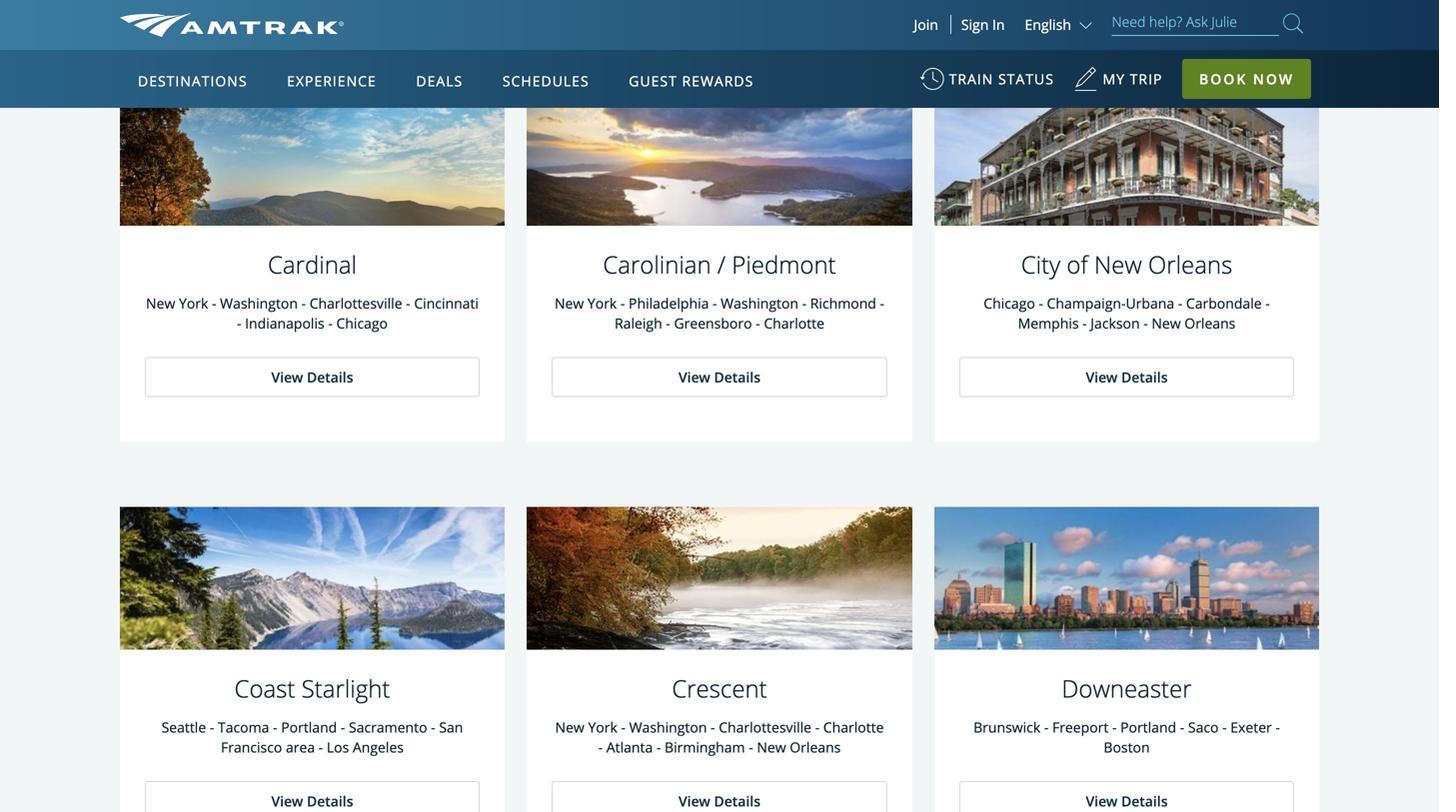 Task type: describe. For each thing, give the bounding box(es) containing it.
philadelphia
[[629, 294, 709, 313]]

view for city of new orleans
[[1086, 368, 1118, 387]]

join button
[[902, 15, 952, 34]]

new york - washington - charlottesville - cincinnati - indianapolis - chicago
[[146, 294, 479, 333]]

view details link for carolinian / piedmont
[[552, 357, 888, 397]]

carbondale
[[1187, 294, 1263, 313]]

guest rewards
[[629, 71, 754, 90]]

train status
[[950, 69, 1055, 88]]

charlottesville for cardinal
[[310, 294, 403, 313]]

washington inside 'new york - philadelphia - washington - richmond - raleigh - greensboro - charlotte'
[[721, 294, 799, 313]]

details for downeaster
[[1122, 793, 1169, 812]]

washington for crescent
[[630, 719, 707, 738]]

carolinian
[[603, 248, 712, 281]]

charlottesville for crescent
[[719, 719, 812, 738]]

piedmont
[[732, 248, 837, 281]]

view for carolinian / piedmont
[[679, 368, 711, 387]]

coast
[[235, 673, 295, 705]]

view details for crescent
[[679, 793, 761, 812]]

english
[[1025, 15, 1072, 34]]

join
[[914, 15, 939, 34]]

greensboro
[[674, 314, 753, 333]]

experience
[[287, 71, 377, 90]]

search icon image
[[1284, 9, 1304, 37]]

rewards
[[682, 71, 754, 90]]

view for crescent
[[679, 793, 711, 812]]

view details link for city of new orleans
[[960, 357, 1295, 397]]

york for cardinal
[[179, 294, 208, 313]]

destinations
[[138, 71, 248, 90]]

raleigh
[[615, 314, 663, 333]]

charlotte inside 'new york - philadelphia - washington - richmond - raleigh - greensboro - charlotte'
[[764, 314, 825, 333]]

my
[[1104, 69, 1126, 88]]

starlight
[[302, 673, 390, 705]]

sign in button
[[962, 15, 1005, 34]]

trip
[[1131, 69, 1163, 88]]

view details link for coast starlight
[[145, 782, 480, 813]]

area
[[286, 739, 315, 758]]

seattle - tacoma - portland - sacramento - san francisco area - los angeles
[[162, 719, 463, 758]]

Please enter your search item search field
[[1112, 10, 1280, 36]]

sign in
[[962, 15, 1005, 34]]

chicago - champaign-urbana - carbondale - memphis - jackson - new orleans
[[984, 294, 1271, 333]]

status
[[999, 69, 1055, 88]]

portland for downeaster
[[1121, 719, 1177, 738]]

jackson
[[1091, 314, 1141, 333]]

carolinian / piedmont
[[603, 248, 837, 281]]

0 vertical spatial orleans
[[1149, 248, 1233, 281]]

view details link for crescent
[[552, 782, 888, 813]]

deals
[[416, 71, 463, 90]]

crescent
[[672, 673, 768, 705]]

regions map image
[[194, 167, 674, 447]]

view for downeaster
[[1086, 793, 1118, 812]]

details for city of new orleans
[[1122, 368, 1169, 387]]

chicago inside new york - washington - charlottesville - cincinnati - indianapolis - chicago
[[336, 314, 388, 333]]

english button
[[1025, 15, 1097, 34]]

details for crescent
[[714, 793, 761, 812]]

train status link
[[921, 60, 1055, 109]]

view for coast starlight
[[271, 793, 303, 812]]

york for crescent
[[588, 719, 618, 738]]

/
[[718, 248, 726, 281]]

my trip
[[1104, 69, 1163, 88]]

tacoma
[[218, 719, 269, 738]]

cardinal
[[268, 248, 357, 281]]

new inside 'new york - philadelphia - washington - richmond - raleigh - greensboro - charlotte'
[[555, 294, 584, 313]]

view for cardinal
[[271, 368, 303, 387]]

coast starlight
[[235, 673, 390, 705]]



Task type: vqa. For each thing, say whether or not it's contained in the screenshot.


Task type: locate. For each thing, give the bounding box(es) containing it.
orleans
[[1149, 248, 1233, 281], [1185, 314, 1236, 333], [790, 739, 841, 758]]

boston
[[1104, 739, 1151, 758]]

1 horizontal spatial washington
[[630, 719, 707, 738]]

city
[[1022, 248, 1061, 281]]

details for coast starlight
[[307, 793, 354, 812]]

orleans inside chicago - champaign-urbana - carbondale - memphis - jackson - new orleans
[[1185, 314, 1236, 333]]

deals button
[[408, 53, 471, 109]]

view details down the jackson
[[1086, 368, 1169, 387]]

details down los
[[307, 793, 354, 812]]

angeles
[[353, 739, 404, 758]]

sacramento
[[349, 719, 428, 738]]

washington down the piedmont
[[721, 294, 799, 313]]

book now button
[[1183, 59, 1312, 99]]

washington inside new york - washington - charlottesville - cincinnati - indianapolis - chicago
[[220, 294, 298, 313]]

view details down boston
[[1086, 793, 1169, 812]]

guest rewards button
[[621, 53, 762, 109]]

washington up the indianapolis
[[220, 294, 298, 313]]

1 horizontal spatial chicago
[[984, 294, 1036, 313]]

view details down area on the bottom
[[271, 793, 354, 812]]

washington for cardinal
[[220, 294, 298, 313]]

city of new orleans
[[1022, 248, 1233, 281]]

view details link down boston
[[960, 782, 1295, 813]]

view down greensboro
[[679, 368, 711, 387]]

chicago up memphis
[[984, 294, 1036, 313]]

0 horizontal spatial washington
[[220, 294, 298, 313]]

view details link down birmingham on the bottom of the page
[[552, 782, 888, 813]]

experience button
[[279, 53, 385, 109]]

seattle
[[162, 719, 206, 738]]

destinations button
[[130, 53, 256, 109]]

york inside 'new york - philadelphia - washington - richmond - raleigh - greensboro - charlotte'
[[588, 294, 617, 313]]

portland for coast starlight
[[281, 719, 337, 738]]

portland
[[281, 719, 337, 738], [1121, 719, 1177, 738]]

view details link for downeaster
[[960, 782, 1295, 813]]

schedules
[[503, 71, 590, 90]]

view details
[[271, 368, 354, 387], [679, 368, 761, 387], [1086, 368, 1169, 387], [271, 793, 354, 812], [679, 793, 761, 812], [1086, 793, 1169, 812]]

0 vertical spatial chicago
[[984, 294, 1036, 313]]

view details for cardinal
[[271, 368, 354, 387]]

details for carolinian / piedmont
[[714, 368, 761, 387]]

champaign-
[[1048, 294, 1126, 313]]

details down the jackson
[[1122, 368, 1169, 387]]

0 vertical spatial charlotte
[[764, 314, 825, 333]]

saco
[[1189, 719, 1219, 738]]

view down area on the bottom
[[271, 793, 303, 812]]

view details link down greensboro
[[552, 357, 888, 397]]

charlottesville
[[310, 294, 403, 313], [719, 719, 812, 738]]

view down birmingham on the bottom of the page
[[679, 793, 711, 812]]

view details for coast starlight
[[271, 793, 354, 812]]

freeport
[[1053, 719, 1109, 738]]

train
[[950, 69, 994, 88]]

downeaster
[[1062, 673, 1193, 705]]

details down boston
[[1122, 793, 1169, 812]]

view details down birmingham on the bottom of the page
[[679, 793, 761, 812]]

view details link down area on the bottom
[[145, 782, 480, 813]]

view details link
[[145, 357, 480, 397], [552, 357, 888, 397], [960, 357, 1295, 397], [145, 782, 480, 813], [552, 782, 888, 813], [960, 782, 1295, 813]]

1 vertical spatial chicago
[[336, 314, 388, 333]]

my trip button
[[1075, 60, 1163, 109]]

atlanta
[[607, 739, 653, 758]]

san
[[439, 719, 463, 738]]

application
[[194, 167, 674, 447]]

in
[[993, 15, 1005, 34]]

view details link down the jackson
[[960, 357, 1295, 397]]

2 vertical spatial orleans
[[790, 739, 841, 758]]

view details for downeaster
[[1086, 793, 1169, 812]]

washington up birmingham on the bottom of the page
[[630, 719, 707, 738]]

book
[[1200, 69, 1248, 88]]

view details down the indianapolis
[[271, 368, 354, 387]]

amtrak image
[[120, 13, 344, 37]]

details down greensboro
[[714, 368, 761, 387]]

york
[[179, 294, 208, 313], [588, 294, 617, 313], [588, 719, 618, 738]]

brunswick
[[974, 719, 1041, 738]]

los
[[327, 739, 349, 758]]

charlottesville down crescent
[[719, 719, 812, 738]]

1 vertical spatial orleans
[[1185, 314, 1236, 333]]

view details link down the indianapolis
[[145, 357, 480, 397]]

0 horizontal spatial charlottesville
[[310, 294, 403, 313]]

view details for city of new orleans
[[1086, 368, 1169, 387]]

details down birmingham on the bottom of the page
[[714, 793, 761, 812]]

new york - washington - charlottesville - charlotte - atlanta - birmingham - new orleans
[[556, 719, 884, 758]]

details for cardinal
[[307, 368, 354, 387]]

view details for carolinian / piedmont
[[679, 368, 761, 387]]

york inside new york - washington - charlottesville - cincinnati - indianapolis - chicago
[[179, 294, 208, 313]]

1 horizontal spatial charlottesville
[[719, 719, 812, 738]]

banner containing join
[[0, 0, 1440, 462]]

0 horizontal spatial portland
[[281, 719, 337, 738]]

portland inside seattle - tacoma - portland - sacramento - san francisco area - los angeles
[[281, 719, 337, 738]]

charlottesville down the cardinal
[[310, 294, 403, 313]]

washington
[[220, 294, 298, 313], [721, 294, 799, 313], [630, 719, 707, 738]]

new york - philadelphia - washington - richmond - raleigh - greensboro - charlotte
[[555, 294, 885, 333]]

1 vertical spatial charlotte
[[824, 719, 884, 738]]

view
[[271, 368, 303, 387], [679, 368, 711, 387], [1086, 368, 1118, 387], [271, 793, 303, 812], [679, 793, 711, 812], [1086, 793, 1118, 812]]

portland up boston
[[1121, 719, 1177, 738]]

charlotte
[[764, 314, 825, 333], [824, 719, 884, 738]]

view down the indianapolis
[[271, 368, 303, 387]]

view down the jackson
[[1086, 368, 1118, 387]]

charlottesville inside new york - washington - charlottesville - cincinnati - indianapolis - chicago
[[310, 294, 403, 313]]

2 portland from the left
[[1121, 719, 1177, 738]]

details down new york - washington - charlottesville - cincinnati - indianapolis - chicago
[[307, 368, 354, 387]]

banner
[[0, 0, 1440, 462]]

orleans inside the new york - washington - charlottesville - charlotte - atlanta - birmingham - new orleans
[[790, 739, 841, 758]]

new inside chicago - champaign-urbana - carbondale - memphis - jackson - new orleans
[[1152, 314, 1182, 333]]

0 vertical spatial charlottesville
[[310, 294, 403, 313]]

view details link for cardinal
[[145, 357, 480, 397]]

of
[[1067, 248, 1089, 281]]

chicago down the cardinal
[[336, 314, 388, 333]]

guest
[[629, 71, 678, 90]]

birmingham
[[665, 739, 746, 758]]

chicago
[[984, 294, 1036, 313], [336, 314, 388, 333]]

portland inside brunswick - freeport - portland - saco - exeter - boston
[[1121, 719, 1177, 738]]

1 vertical spatial charlottesville
[[719, 719, 812, 738]]

new
[[1095, 248, 1143, 281], [146, 294, 175, 313], [555, 294, 584, 313], [1152, 314, 1182, 333], [556, 719, 585, 738], [757, 739, 787, 758]]

charlotte inside the new york - washington - charlottesville - charlotte - atlanta - birmingham - new orleans
[[824, 719, 884, 738]]

york inside the new york - washington - charlottesville - charlotte - atlanta - birmingham - new orleans
[[588, 719, 618, 738]]

2 horizontal spatial washington
[[721, 294, 799, 313]]

book now
[[1200, 69, 1295, 88]]

1 portland from the left
[[281, 719, 337, 738]]

brunswick - freeport - portland - saco - exeter - boston
[[974, 719, 1281, 758]]

new inside new york - washington - charlottesville - cincinnati - indianapolis - chicago
[[146, 294, 175, 313]]

chicago inside chicago - champaign-urbana - carbondale - memphis - jackson - new orleans
[[984, 294, 1036, 313]]

now
[[1254, 69, 1295, 88]]

view details down greensboro
[[679, 368, 761, 387]]

schedules link
[[495, 50, 598, 108]]

memphis
[[1019, 314, 1080, 333]]

urbana
[[1126, 294, 1175, 313]]

details
[[307, 368, 354, 387], [714, 368, 761, 387], [1122, 368, 1169, 387], [307, 793, 354, 812], [714, 793, 761, 812], [1122, 793, 1169, 812]]

richmond
[[811, 294, 877, 313]]

francisco
[[221, 739, 282, 758]]

indianapolis
[[245, 314, 325, 333]]

1 horizontal spatial portland
[[1121, 719, 1177, 738]]

charlottesville inside the new york - washington - charlottesville - charlotte - atlanta - birmingham - new orleans
[[719, 719, 812, 738]]

portland up area on the bottom
[[281, 719, 337, 738]]

-
[[212, 294, 216, 313], [302, 294, 306, 313], [406, 294, 411, 313], [621, 294, 625, 313], [713, 294, 718, 313], [803, 294, 807, 313], [880, 294, 885, 313], [1039, 294, 1044, 313], [1179, 294, 1183, 313], [1266, 294, 1271, 313], [237, 314, 241, 333], [328, 314, 333, 333], [666, 314, 671, 333], [756, 314, 761, 333], [1083, 314, 1088, 333], [1144, 314, 1149, 333], [210, 719, 214, 738], [273, 719, 278, 738], [341, 719, 345, 738], [431, 719, 436, 738], [621, 719, 626, 738], [711, 719, 716, 738], [816, 719, 820, 738], [1045, 719, 1049, 738], [1113, 719, 1117, 738], [1181, 719, 1185, 738], [1223, 719, 1228, 738], [1276, 719, 1281, 738], [319, 739, 323, 758], [599, 739, 603, 758], [657, 739, 661, 758], [749, 739, 754, 758]]

exeter
[[1231, 719, 1273, 738]]

york for carolinian / piedmont
[[588, 294, 617, 313]]

washington inside the new york - washington - charlottesville - charlotte - atlanta - birmingham - new orleans
[[630, 719, 707, 738]]

sign
[[962, 15, 989, 34]]

view down boston
[[1086, 793, 1118, 812]]

0 horizontal spatial chicago
[[336, 314, 388, 333]]

cincinnati
[[414, 294, 479, 313]]



